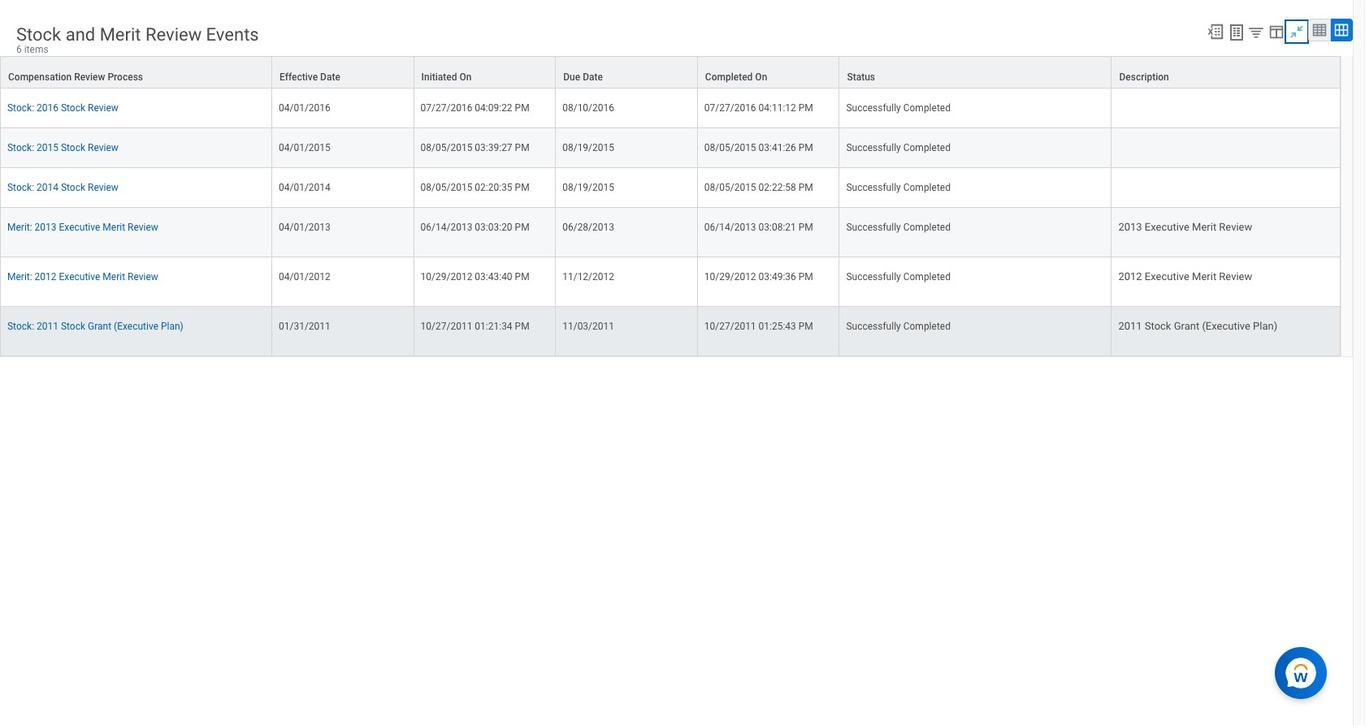 Task type: vqa. For each thing, say whether or not it's contained in the screenshot.
Manager at right bottom
no



Task type: locate. For each thing, give the bounding box(es) containing it.
review down process
[[88, 103, 119, 114]]

2 07/27/2016 from the left
[[705, 103, 757, 114]]

status button
[[840, 57, 1112, 88]]

merit: down merit: 2013 executive merit review
[[7, 272, 32, 283]]

04/01/2013
[[279, 222, 331, 233]]

pm right '03:43:40'
[[515, 272, 530, 283]]

03:39:27
[[475, 142, 513, 154]]

grant
[[1174, 320, 1200, 333], [88, 321, 111, 333]]

2013
[[1119, 221, 1143, 233], [35, 222, 57, 233]]

0 horizontal spatial 06/14/2013
[[421, 222, 473, 233]]

2012 executive merit review
[[1119, 271, 1253, 283]]

10/27/2011
[[421, 321, 473, 333], [705, 321, 757, 333]]

toolbar
[[1200, 18, 1354, 44]]

completed for 06/14/2013 03:08:21 pm
[[904, 222, 951, 233]]

(executive down 2012 executive merit review
[[1203, 320, 1251, 333]]

on up 07/27/2016 04:11:12 pm
[[756, 72, 768, 83]]

1 horizontal spatial on
[[756, 72, 768, 83]]

0 vertical spatial merit:
[[7, 222, 32, 233]]

pm
[[515, 103, 530, 114], [799, 103, 814, 114], [515, 142, 530, 154], [799, 142, 814, 154], [515, 182, 530, 194], [799, 182, 814, 194], [515, 222, 530, 233], [799, 222, 814, 233], [515, 272, 530, 283], [799, 272, 814, 283], [515, 321, 530, 333], [799, 321, 814, 333]]

10/29/2012 for 10/29/2012 03:43:40 pm
[[421, 272, 473, 283]]

executive
[[1145, 221, 1190, 233], [59, 222, 100, 233], [1145, 271, 1190, 283], [59, 272, 100, 283]]

stock: left 2016
[[7, 103, 34, 114]]

pm right 03:03:20
[[515, 222, 530, 233]]

workday assistant region
[[1276, 641, 1334, 700]]

compensation review process button
[[1, 57, 272, 88]]

pm right '01:25:43'
[[799, 321, 814, 333]]

pm right 04:09:22
[[515, 103, 530, 114]]

on right initiated
[[460, 72, 472, 83]]

03:41:26
[[759, 142, 797, 154]]

2013 up 2012 executive merit review
[[1119, 221, 1143, 233]]

08/05/2015 left "02:20:35"
[[421, 182, 473, 194]]

stock down 'merit: 2012 executive merit review'
[[61, 321, 85, 333]]

completed on button
[[698, 57, 839, 88]]

successfully completed for 07/27/2016 04:11:12 pm
[[847, 103, 951, 114]]

stock inside stock: 2015 stock review link
[[61, 142, 85, 154]]

2012 down merit: 2013 executive merit review
[[35, 272, 57, 283]]

successfully for 10/27/2011 01:25:43 pm
[[847, 321, 901, 333]]

4 stock: from the top
[[7, 321, 34, 333]]

(executive
[[1203, 320, 1251, 333], [114, 321, 159, 333]]

10/27/2011 left 01:21:34
[[421, 321, 473, 333]]

review up stock: 2014 stock review link
[[88, 142, 119, 154]]

4 successfully completed from the top
[[847, 222, 951, 233]]

1 10/29/2012 from the left
[[421, 272, 473, 283]]

stock inside stock and merit review events 6 items
[[16, 24, 61, 45]]

08/05/2015 left 03:41:26
[[705, 142, 757, 154]]

08/05/2015 left 03:39:27
[[421, 142, 473, 154]]

0 horizontal spatial grant
[[88, 321, 111, 333]]

0 horizontal spatial on
[[460, 72, 472, 83]]

merit: 2012 executive merit review link
[[7, 268, 158, 283]]

01/31/2011
[[279, 321, 331, 333]]

effective
[[280, 72, 318, 83]]

merit up "merit: 2012 executive merit review" link
[[103, 222, 125, 233]]

04/01/2014
[[279, 182, 331, 194]]

3 successfully completed from the top
[[847, 182, 951, 194]]

1 vertical spatial 08/19/2015
[[563, 182, 615, 194]]

0 horizontal spatial 07/27/2016
[[421, 103, 473, 114]]

2012
[[1119, 271, 1143, 283], [35, 272, 57, 283]]

2 on from the left
[[756, 72, 768, 83]]

06/14/2013 03:03:20 pm
[[421, 222, 530, 233]]

2011 down 2012 executive merit review
[[1119, 320, 1143, 333]]

pm for 08/05/2015 03:41:26 pm
[[799, 142, 814, 154]]

2012 down 2013 executive merit review
[[1119, 271, 1143, 283]]

1 successfully from the top
[[847, 103, 901, 114]]

stock: down 'merit: 2012 executive merit review'
[[7, 321, 34, 333]]

pm for 08/05/2015 02:20:35 pm
[[515, 182, 530, 194]]

stock right 2015
[[61, 142, 85, 154]]

pm right 03:39:27
[[515, 142, 530, 154]]

date right effective
[[320, 72, 341, 83]]

07/27/2016 down initiated on
[[421, 103, 473, 114]]

merit up the 2011 stock grant (executive plan)
[[1193, 271, 1217, 283]]

stock: 2015 stock review
[[7, 142, 119, 154]]

successfully inside 2012 executive merit review row
[[847, 272, 901, 283]]

1 successfully completed from the top
[[847, 103, 951, 114]]

cell
[[1112, 89, 1341, 129], [1112, 129, 1341, 168], [1112, 168, 1341, 208]]

1 stock: from the top
[[7, 103, 34, 114]]

effective date button
[[272, 57, 413, 88]]

2013 down 2014
[[35, 222, 57, 233]]

0 vertical spatial 08/19/2015
[[563, 142, 615, 154]]

10/27/2011 left '01:25:43'
[[705, 321, 757, 333]]

pm for 07/27/2016 04:11:12 pm
[[799, 103, 814, 114]]

2 10/29/2012 from the left
[[705, 272, 757, 283]]

completed
[[706, 72, 753, 83], [904, 103, 951, 114], [904, 142, 951, 154], [904, 182, 951, 194], [904, 222, 951, 233], [904, 272, 951, 283], [904, 321, 951, 333]]

2 10/27/2011 from the left
[[705, 321, 757, 333]]

effective date
[[280, 72, 341, 83]]

stock: for stock: 2014 stock review
[[7, 182, 34, 194]]

merit: 2012 executive merit review
[[7, 272, 158, 283]]

pm right 03:41:26
[[799, 142, 814, 154]]

11/12/2012
[[563, 272, 615, 283]]

2011 stock grant (executive plan) row
[[0, 307, 1341, 357]]

pm right "02:20:35"
[[515, 182, 530, 194]]

08/19/2015 down 08/10/2016
[[563, 142, 615, 154]]

successfully completed inside 2013 executive merit review 'row'
[[847, 222, 951, 233]]

successfully inside 2011 stock grant (executive plan) row
[[847, 321, 901, 333]]

review up "merit: 2013 executive merit review" link
[[88, 182, 119, 194]]

description
[[1120, 72, 1170, 83]]

stock: inside 2011 stock grant (executive plan) row
[[7, 321, 34, 333]]

4 successfully from the top
[[847, 222, 901, 233]]

stock left the and at the left top of page
[[16, 24, 61, 45]]

1 06/14/2013 from the left
[[421, 222, 473, 233]]

(executive down 'merit: 2012 executive merit review'
[[114, 321, 159, 333]]

cell for 07/27/2016 04:11:12 pm
[[1112, 89, 1341, 129]]

1 merit: from the top
[[7, 222, 32, 233]]

stock right 2014
[[61, 182, 85, 194]]

1 row from the top
[[0, 56, 1341, 89]]

04:11:12
[[759, 103, 797, 114]]

pm for 10/29/2012 03:49:36 pm
[[799, 272, 814, 283]]

stock: 2011 stock grant (executive plan)
[[7, 321, 184, 333]]

merit: down stock: 2014 stock review
[[7, 222, 32, 233]]

1 on from the left
[[460, 72, 472, 83]]

stock
[[16, 24, 61, 45], [61, 103, 85, 114], [61, 142, 85, 154], [61, 182, 85, 194], [1145, 320, 1172, 333], [61, 321, 85, 333]]

merit: inside 2012 executive merit review row
[[7, 272, 32, 283]]

10/29/2012 left '03:49:36'
[[705, 272, 757, 283]]

10/29/2012 03:49:36 pm
[[705, 272, 814, 283]]

4 row from the top
[[0, 168, 1341, 208]]

merit: for 2012 executive merit review
[[7, 272, 32, 283]]

compensation review process
[[8, 72, 143, 83]]

successfully completed for 08/05/2015 02:22:58 pm
[[847, 182, 951, 194]]

10/27/2011 for 10/27/2011 01:25:43 pm
[[705, 321, 757, 333]]

review for stock and merit review events 6 items
[[145, 24, 202, 45]]

0 horizontal spatial 10/27/2011
[[421, 321, 473, 333]]

stock inside 'stock: 2011 stock grant (executive plan)' link
[[61, 321, 85, 333]]

successfully
[[847, 103, 901, 114], [847, 142, 901, 154], [847, 182, 901, 194], [847, 222, 901, 233], [847, 272, 901, 283], [847, 321, 901, 333]]

06/14/2013
[[421, 222, 473, 233], [705, 222, 757, 233]]

successfully completed inside 2012 executive merit review row
[[847, 272, 951, 283]]

2 successfully completed from the top
[[847, 142, 951, 154]]

pm right 01:21:34
[[515, 321, 530, 333]]

07/27/2016 04:11:12 pm
[[705, 103, 814, 114]]

pm right 02:22:58
[[799, 182, 814, 194]]

0 horizontal spatial 10/29/2012
[[421, 272, 473, 283]]

1 horizontal spatial date
[[583, 72, 603, 83]]

table image
[[1312, 22, 1328, 38]]

review for stock: 2014 stock review
[[88, 182, 119, 194]]

events
[[206, 24, 259, 45]]

2016
[[37, 103, 59, 114]]

6 successfully completed from the top
[[847, 321, 951, 333]]

shrink image
[[1289, 22, 1306, 40]]

08/05/2015 left 02:22:58
[[705, 182, 757, 194]]

2 row from the top
[[0, 89, 1341, 129]]

on
[[460, 72, 472, 83], [756, 72, 768, 83]]

review up the 2011 stock grant (executive plan)
[[1220, 271, 1253, 283]]

review up compensation review process popup button
[[145, 24, 202, 45]]

pm for 10/29/2012 03:43:40 pm
[[515, 272, 530, 283]]

completed for 07/27/2016 04:11:12 pm
[[904, 103, 951, 114]]

1 horizontal spatial 06/14/2013
[[705, 222, 757, 233]]

merit up 2012 executive merit review
[[1193, 221, 1217, 233]]

successfully completed for 08/05/2015 03:41:26 pm
[[847, 142, 951, 154]]

10/29/2012 03:43:40 pm
[[421, 272, 530, 283]]

10/27/2011 01:21:34 pm
[[421, 321, 530, 333]]

pm right '03:49:36'
[[799, 272, 814, 283]]

merit inside stock and merit review events 6 items
[[100, 24, 141, 45]]

pm for 08/05/2015 02:22:58 pm
[[799, 182, 814, 194]]

06/14/2013 left 03:08:21
[[705, 222, 757, 233]]

07/27/2016
[[421, 103, 473, 114], [705, 103, 757, 114]]

1 date from the left
[[320, 72, 341, 83]]

process
[[108, 72, 143, 83]]

review up "merit: 2012 executive merit review" link
[[128, 222, 158, 233]]

10/29/2012
[[421, 272, 473, 283], [705, 272, 757, 283]]

2 08/19/2015 from the top
[[563, 182, 615, 194]]

pm right 04:11:12
[[799, 103, 814, 114]]

1 horizontal spatial 07/27/2016
[[705, 103, 757, 114]]

08/10/2016
[[563, 103, 615, 114]]

successfully completed for 06/14/2013 03:08:21 pm
[[847, 222, 951, 233]]

08/19/2015
[[563, 142, 615, 154], [563, 182, 615, 194]]

3 stock: from the top
[[7, 182, 34, 194]]

row containing stock: 2016 stock review
[[0, 89, 1341, 129]]

cell for 08/05/2015 03:41:26 pm
[[1112, 129, 1341, 168]]

5 successfully from the top
[[847, 272, 901, 283]]

row containing stock: 2014 stock review
[[0, 168, 1341, 208]]

0 horizontal spatial 2012
[[35, 272, 57, 283]]

2014
[[37, 182, 59, 194]]

3 cell from the top
[[1112, 168, 1341, 208]]

3 successfully from the top
[[847, 182, 901, 194]]

pm right 03:08:21
[[799, 222, 814, 233]]

completed for 08/05/2015 03:41:26 pm
[[904, 142, 951, 154]]

stock: left 2014
[[7, 182, 34, 194]]

on for initiated on
[[460, 72, 472, 83]]

stock: left 2015
[[7, 142, 34, 154]]

row
[[0, 56, 1341, 89], [0, 89, 1341, 129], [0, 129, 1341, 168], [0, 168, 1341, 208]]

08/19/2015 for 08/05/2015 02:20:35 pm
[[563, 182, 615, 194]]

expand table image
[[1334, 22, 1350, 38]]

2 successfully from the top
[[847, 142, 901, 154]]

stock right 2016
[[61, 103, 85, 114]]

1 07/27/2016 from the left
[[421, 103, 473, 114]]

stock: 2011 stock grant (executive plan) link
[[7, 318, 184, 333]]

03:03:20
[[475, 222, 513, 233]]

pm for 06/14/2013 03:03:20 pm
[[515, 222, 530, 233]]

successfully for 08/05/2015 03:41:26 pm
[[847, 142, 901, 154]]

completed inside 2013 executive merit review 'row'
[[904, 222, 951, 233]]

stock inside stock: 2014 stock review link
[[61, 182, 85, 194]]

1 08/19/2015 from the top
[[563, 142, 615, 154]]

items
[[24, 44, 48, 55]]

2011 down 'merit: 2012 executive merit review'
[[37, 321, 59, 333]]

6 successfully from the top
[[847, 321, 901, 333]]

pm for 06/14/2013 03:08:21 pm
[[799, 222, 814, 233]]

completed inside 2012 executive merit review row
[[904, 272, 951, 283]]

successfully completed
[[847, 103, 951, 114], [847, 142, 951, 154], [847, 182, 951, 194], [847, 222, 951, 233], [847, 272, 951, 283], [847, 321, 951, 333]]

review inside popup button
[[74, 72, 105, 83]]

successfully inside 2013 executive merit review 'row'
[[847, 222, 901, 233]]

merit:
[[7, 222, 32, 233], [7, 272, 32, 283]]

2015
[[37, 142, 59, 154]]

stock: 2014 stock review link
[[7, 179, 119, 194]]

date
[[320, 72, 341, 83], [583, 72, 603, 83]]

2011
[[1119, 320, 1143, 333], [37, 321, 59, 333]]

02:22:58
[[759, 182, 797, 194]]

1 horizontal spatial 2013
[[1119, 221, 1143, 233]]

grant down 'merit: 2012 executive merit review'
[[88, 321, 111, 333]]

1 horizontal spatial 2011
[[1119, 320, 1143, 333]]

successfully for 10/29/2012 03:49:36 pm
[[847, 272, 901, 283]]

stock for 2016
[[61, 103, 85, 114]]

review left process
[[74, 72, 105, 83]]

merit: inside 2013 executive merit review 'row'
[[7, 222, 32, 233]]

2 cell from the top
[[1112, 129, 1341, 168]]

07/27/2016 down completed on
[[705, 103, 757, 114]]

review inside stock and merit review events 6 items
[[145, 24, 202, 45]]

on for completed on
[[756, 72, 768, 83]]

stock:
[[7, 103, 34, 114], [7, 142, 34, 154], [7, 182, 34, 194], [7, 321, 34, 333]]

1 horizontal spatial 10/27/2011
[[705, 321, 757, 333]]

grant down 2012 executive merit review
[[1174, 320, 1200, 333]]

date right 'due'
[[583, 72, 603, 83]]

stock: for stock: 2016 stock review
[[7, 103, 34, 114]]

2 merit: from the top
[[7, 272, 32, 283]]

0 horizontal spatial (executive
[[114, 321, 159, 333]]

completed for 10/29/2012 03:49:36 pm
[[904, 272, 951, 283]]

merit
[[100, 24, 141, 45], [1193, 221, 1217, 233], [103, 222, 125, 233], [1193, 271, 1217, 283], [103, 272, 125, 283]]

review up 2012 executive merit review
[[1220, 221, 1253, 233]]

2 06/14/2013 from the left
[[705, 222, 757, 233]]

1 vertical spatial merit:
[[7, 272, 32, 283]]

completed inside 2011 stock grant (executive plan) row
[[904, 321, 951, 333]]

07/27/2016 for 07/27/2016 04:11:12 pm
[[705, 103, 757, 114]]

stock: 2014 stock review
[[7, 182, 119, 194]]

08/05/2015 03:39:27 pm
[[421, 142, 530, 154]]

06/14/2013 left 03:03:20
[[421, 222, 473, 233]]

08/19/2015 up 06/28/2013
[[563, 182, 615, 194]]

2 date from the left
[[583, 72, 603, 83]]

0 horizontal spatial date
[[320, 72, 341, 83]]

08/05/2015
[[421, 142, 473, 154], [705, 142, 757, 154], [421, 182, 473, 194], [705, 182, 757, 194]]

04/01/2015
[[279, 142, 331, 154]]

1 10/27/2011 from the left
[[421, 321, 473, 333]]

successfully completed inside 2011 stock grant (executive plan) row
[[847, 321, 951, 333]]

merit right the and at the left top of page
[[100, 24, 141, 45]]

pm for 07/27/2016 04:09:22 pm
[[515, 103, 530, 114]]

1 horizontal spatial grant
[[1174, 320, 1200, 333]]

merit for stock
[[100, 24, 141, 45]]

1 cell from the top
[[1112, 89, 1341, 129]]

5 successfully completed from the top
[[847, 272, 951, 283]]

plan)
[[1254, 320, 1278, 333], [161, 321, 184, 333]]

review
[[145, 24, 202, 45], [74, 72, 105, 83], [88, 103, 119, 114], [88, 142, 119, 154], [88, 182, 119, 194], [1220, 221, 1253, 233], [128, 222, 158, 233], [1220, 271, 1253, 283], [128, 272, 158, 283]]

2 stock: from the top
[[7, 142, 34, 154]]

3 row from the top
[[0, 129, 1341, 168]]

04:09:22
[[475, 103, 513, 114]]

successfully for 06/14/2013 03:08:21 pm
[[847, 222, 901, 233]]

1 horizontal spatial 2012
[[1119, 271, 1143, 283]]

10/29/2012 left '03:43:40'
[[421, 272, 473, 283]]

1 horizontal spatial 10/29/2012
[[705, 272, 757, 283]]

merit: 2013 executive merit review
[[7, 222, 158, 233]]

08/05/2015 for 08/05/2015 02:22:58 pm
[[705, 182, 757, 194]]



Task type: describe. For each thing, give the bounding box(es) containing it.
pm for 10/27/2011 01:25:43 pm
[[799, 321, 814, 333]]

review for 2013 executive merit review
[[1220, 221, 1253, 233]]

0 horizontal spatial 2011
[[37, 321, 59, 333]]

stock and merit review events 6 items
[[16, 24, 259, 55]]

due date
[[564, 72, 603, 83]]

status
[[847, 72, 876, 83]]

merit: for 2013 executive merit review
[[7, 222, 32, 233]]

export to worksheets image
[[1228, 22, 1247, 42]]

click to view/edit grid preferences image
[[1268, 22, 1286, 40]]

stock for 2014
[[61, 182, 85, 194]]

initiated on
[[422, 72, 472, 83]]

03:49:36
[[759, 272, 797, 283]]

description button
[[1112, 57, 1341, 88]]

stock: for stock: 2011 stock grant (executive plan)
[[7, 321, 34, 333]]

and
[[66, 24, 95, 45]]

01:21:34
[[475, 321, 513, 333]]

08/05/2015 for 08/05/2015 02:20:35 pm
[[421, 182, 473, 194]]

10/29/2012 for 10/29/2012 03:49:36 pm
[[705, 272, 757, 283]]

2013 executive merit review
[[1119, 221, 1253, 233]]

6
[[16, 44, 22, 55]]

stock: for stock: 2015 stock review
[[7, 142, 34, 154]]

06/14/2013 03:08:21 pm
[[705, 222, 814, 233]]

date for due date
[[583, 72, 603, 83]]

stock: 2016 stock review
[[7, 103, 119, 114]]

2012 executive merit review row
[[0, 258, 1341, 307]]

merit up 'stock: 2011 stock grant (executive plan)' link
[[103, 272, 125, 283]]

due date button
[[556, 57, 697, 88]]

completed for 08/05/2015 02:22:58 pm
[[904, 182, 951, 194]]

stock for 2015
[[61, 142, 85, 154]]

03:43:40
[[475, 272, 513, 283]]

06/14/2013 for 06/14/2013 03:03:20 pm
[[421, 222, 473, 233]]

initiated
[[422, 72, 457, 83]]

2011 stock grant (executive plan)
[[1119, 320, 1278, 333]]

pm for 10/27/2011 01:21:34 pm
[[515, 321, 530, 333]]

08/19/2015 for 08/05/2015 03:39:27 pm
[[563, 142, 615, 154]]

07/27/2016 04:09:22 pm
[[421, 103, 530, 114]]

successfully completed for 10/29/2012 03:49:36 pm
[[847, 272, 951, 283]]

initiated on button
[[414, 57, 555, 88]]

08/05/2015 03:41:26 pm
[[705, 142, 814, 154]]

stock: 2015 stock review link
[[7, 139, 119, 154]]

merit for 2012
[[1193, 271, 1217, 283]]

successfully completed for 10/27/2011 01:25:43 pm
[[847, 321, 951, 333]]

review for 2012 executive merit review
[[1220, 271, 1253, 283]]

10/27/2011 01:25:43 pm
[[705, 321, 814, 333]]

review for stock: 2016 stock review
[[88, 103, 119, 114]]

merit for 2013
[[1193, 221, 1217, 233]]

completed on
[[706, 72, 768, 83]]

stock for 2011
[[61, 321, 85, 333]]

completed for 10/27/2011 01:25:43 pm
[[904, 321, 951, 333]]

1 horizontal spatial (executive
[[1203, 320, 1251, 333]]

successfully for 08/05/2015 02:22:58 pm
[[847, 182, 901, 194]]

06/28/2013
[[563, 222, 615, 233]]

0 horizontal spatial 2013
[[35, 222, 57, 233]]

row containing compensation review process
[[0, 56, 1341, 89]]

date for effective date
[[320, 72, 341, 83]]

08/05/2015 for 08/05/2015 03:39:27 pm
[[421, 142, 473, 154]]

completed inside popup button
[[706, 72, 753, 83]]

10/27/2011 for 10/27/2011 01:21:34 pm
[[421, 321, 473, 333]]

stock down 2012 executive merit review
[[1145, 320, 1172, 333]]

compensation
[[8, 72, 72, 83]]

0 horizontal spatial plan)
[[161, 321, 184, 333]]

04/01/2016
[[279, 103, 331, 114]]

1 horizontal spatial plan)
[[1254, 320, 1278, 333]]

row containing stock: 2015 stock review
[[0, 129, 1341, 168]]

2012 inside "merit: 2012 executive merit review" link
[[35, 272, 57, 283]]

merit: 2013 executive merit review link
[[7, 219, 158, 233]]

stock: 2016 stock review link
[[7, 99, 119, 114]]

cell for 08/05/2015 02:22:58 pm
[[1112, 168, 1341, 208]]

02:20:35
[[475, 182, 513, 194]]

executive down 2013 executive merit review
[[1145, 271, 1190, 283]]

executive up 2012 executive merit review
[[1145, 221, 1190, 233]]

08/05/2015 02:22:58 pm
[[705, 182, 814, 194]]

due
[[564, 72, 581, 83]]

executive down merit: 2013 executive merit review
[[59, 272, 100, 283]]

01:25:43
[[759, 321, 797, 333]]

07/27/2016 for 07/27/2016 04:09:22 pm
[[421, 103, 473, 114]]

review for stock: 2015 stock review
[[88, 142, 119, 154]]

successfully for 07/27/2016 04:11:12 pm
[[847, 103, 901, 114]]

executive down stock: 2014 stock review
[[59, 222, 100, 233]]

06/14/2013 for 06/14/2013 03:08:21 pm
[[705, 222, 757, 233]]

08/05/2015 02:20:35 pm
[[421, 182, 530, 194]]

pm for 08/05/2015 03:39:27 pm
[[515, 142, 530, 154]]

04/01/2012
[[279, 272, 331, 283]]

2013 executive merit review row
[[0, 208, 1341, 258]]

select to filter grid data image
[[1248, 23, 1266, 40]]

review up 'stock: 2011 stock grant (executive plan)' link
[[128, 272, 158, 283]]

export to excel image
[[1207, 22, 1225, 40]]

11/03/2011
[[563, 321, 615, 333]]

03:08:21
[[759, 222, 797, 233]]

08/05/2015 for 08/05/2015 03:41:26 pm
[[705, 142, 757, 154]]



